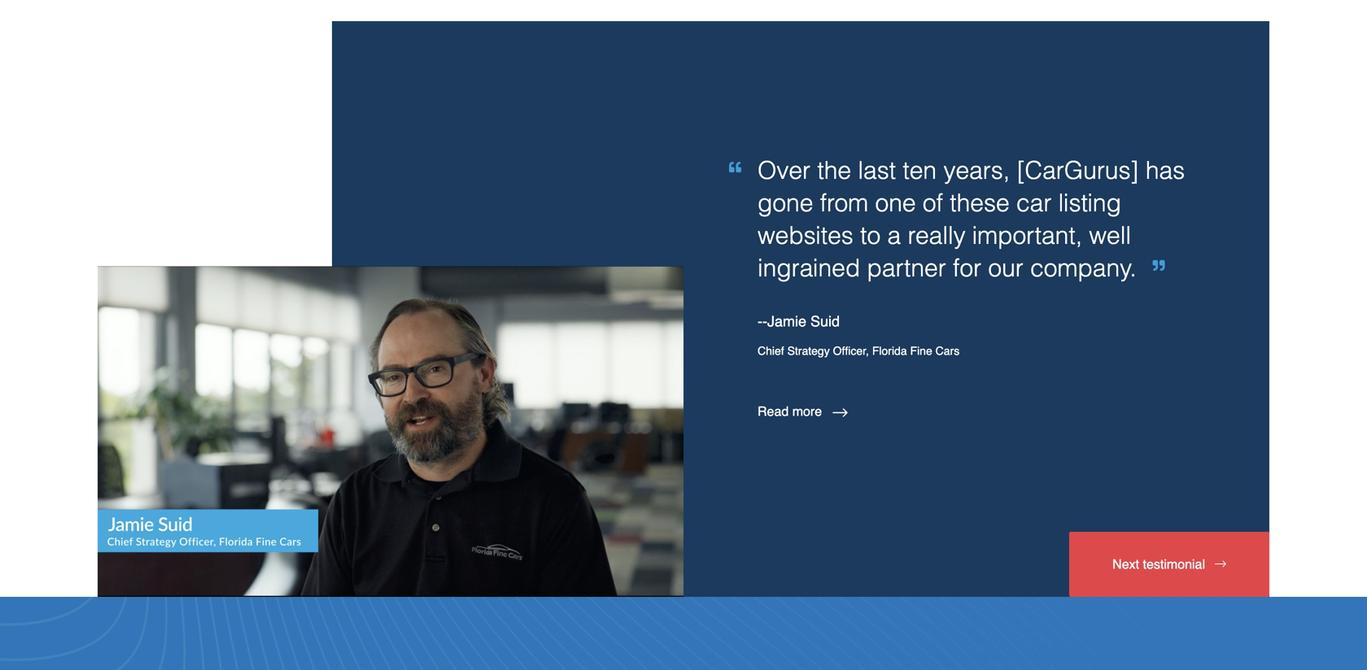 Task type: locate. For each thing, give the bounding box(es) containing it.
cars
[[936, 345, 960, 358]]

for
[[953, 254, 981, 282]]

1 - from the left
[[758, 313, 762, 330]]

a
[[887, 222, 901, 250]]

our
[[988, 254, 1024, 282]]

- left jamie
[[758, 313, 762, 330]]

- up chief
[[762, 313, 767, 330]]

important,
[[972, 222, 1082, 250]]

listing
[[1058, 189, 1121, 217]]

next testimonial
[[1113, 557, 1205, 572]]

really
[[908, 222, 966, 250]]

florida fine cars pic image
[[98, 86, 684, 597]]

chief strategy officer, florida fine cars
[[758, 345, 960, 358]]

jamie
[[767, 313, 806, 330]]

has
[[1146, 157, 1185, 185]]

well
[[1089, 222, 1131, 250]]

[cargurus]
[[1017, 157, 1139, 185]]

testimonial
[[1143, 557, 1205, 572]]

the
[[817, 157, 851, 185]]

from
[[820, 189, 868, 217]]

gone
[[758, 189, 813, 217]]

quote right image
[[1153, 259, 1165, 272]]

next
[[1113, 557, 1139, 572]]

next testimonial button
[[1069, 532, 1269, 597]]

-
[[758, 313, 762, 330], [762, 313, 767, 330]]

officer,
[[833, 345, 869, 358]]

these
[[950, 189, 1010, 217]]

one
[[875, 189, 916, 217]]

more
[[792, 404, 822, 419]]

of
[[923, 189, 943, 217]]

read more link
[[758, 402, 1208, 421]]

chief
[[758, 345, 784, 358]]

years,
[[944, 157, 1010, 185]]

company.
[[1030, 254, 1137, 282]]

ten
[[903, 157, 937, 185]]

--jamie suid
[[758, 313, 840, 330]]



Task type: vqa. For each thing, say whether or not it's contained in the screenshot.
Officer,
yes



Task type: describe. For each thing, give the bounding box(es) containing it.
websites
[[758, 222, 853, 250]]

fine
[[910, 345, 932, 358]]

suid
[[811, 313, 840, 330]]

ingrained
[[758, 254, 860, 282]]

florida
[[872, 345, 907, 358]]

over the last ten years, [cargurus] has gone from one of these car listing websites to a really important, well ingrained partner for our company.
[[758, 157, 1185, 282]]

quote left image
[[729, 161, 741, 173]]

long arrow right image
[[832, 402, 849, 421]]

partner
[[867, 254, 946, 282]]

last
[[858, 157, 896, 185]]

read more
[[758, 404, 822, 419]]

2 - from the left
[[762, 313, 767, 330]]

to
[[860, 222, 881, 250]]

strategy
[[787, 345, 830, 358]]

over
[[758, 157, 811, 185]]

read
[[758, 404, 789, 419]]

car
[[1016, 189, 1052, 217]]

long arrow right image
[[1215, 558, 1226, 571]]



